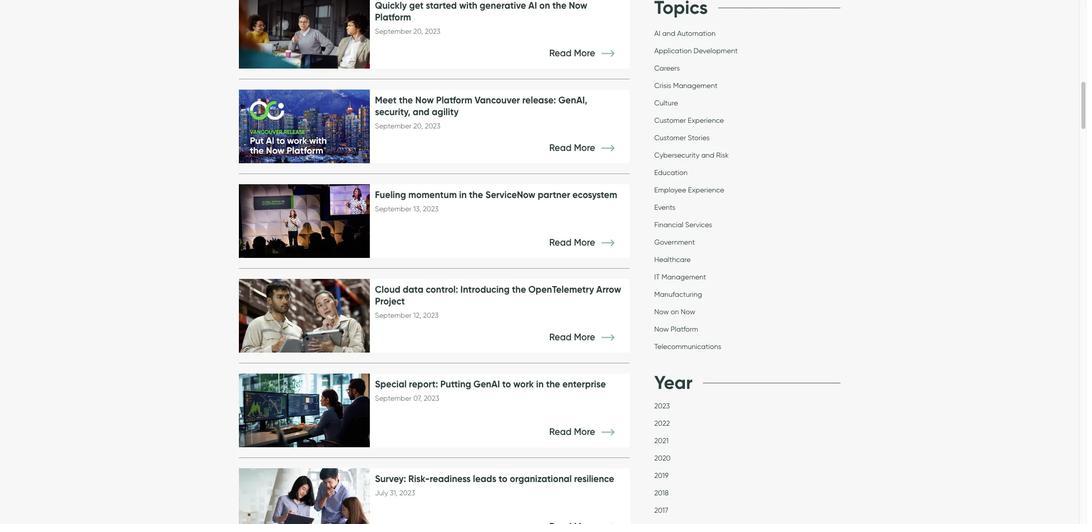 Task type: vqa. For each thing, say whether or not it's contained in the screenshot.
Help Shape the Future of ServiceNow Community – Ta... link
no



Task type: locate. For each thing, give the bounding box(es) containing it.
management inside it management link
[[662, 273, 706, 282]]

putting
[[441, 378, 471, 390]]

more for cloud data control: introducing the opentelemetry arrow project
[[574, 332, 595, 343]]

2 horizontal spatial and
[[702, 151, 715, 160]]

on
[[540, 0, 550, 11], [671, 308, 679, 316]]

read
[[550, 48, 572, 59], [550, 142, 572, 154], [550, 237, 572, 248], [550, 332, 572, 343], [550, 426, 572, 438]]

opentelemetry
[[529, 284, 594, 295]]

read more link for quickly get started with generative ai on the now platform
[[550, 48, 630, 59]]

more up enterprise
[[574, 332, 595, 343]]

genai
[[474, 378, 500, 390]]

2 read more from the top
[[550, 142, 598, 154]]

2 20, from the top
[[414, 122, 423, 131]]

4 read from the top
[[550, 332, 572, 343]]

and for ai
[[663, 29, 676, 38]]

management
[[673, 81, 718, 90], [662, 273, 706, 282]]

on inside "quickly get started with generative ai on the now platform september 20, 2023"
[[540, 0, 550, 11]]

education link
[[655, 169, 688, 180]]

september inside cloud data control: introducing the opentelemetry arrow project september 12, 2023
[[375, 311, 412, 320]]

management down careers link on the right top of the page
[[673, 81, 718, 90]]

read more down genai,
[[550, 142, 598, 154]]

cloud
[[375, 284, 401, 295]]

2023
[[425, 27, 441, 36], [425, 122, 441, 131], [423, 205, 439, 214], [423, 311, 439, 320], [424, 394, 439, 403], [655, 402, 670, 410], [400, 489, 415, 498]]

1 horizontal spatial in
[[536, 378, 544, 390]]

read more link down ecosystem
[[550, 237, 630, 248]]

1 september from the top
[[375, 27, 412, 36]]

platform left vancouver
[[436, 94, 473, 106]]

read more
[[550, 48, 598, 59], [550, 142, 598, 154], [550, 237, 598, 248], [550, 332, 598, 343], [550, 426, 598, 438]]

read more for ecosystem
[[550, 237, 598, 248]]

read for in
[[550, 426, 572, 438]]

20, inside meet the now platform vancouver release: genai, security, and agility september 20, 2023
[[414, 122, 423, 131]]

1 vertical spatial customer
[[655, 134, 686, 142]]

september inside meet the now platform vancouver release: genai, security, and agility september 20, 2023
[[375, 122, 412, 131]]

in
[[459, 189, 467, 201], [536, 378, 544, 390]]

3 read from the top
[[550, 237, 572, 248]]

now inside "quickly get started with generative ai on the now platform september 20, 2023"
[[569, 0, 588, 11]]

ai and automation
[[655, 29, 716, 38]]

0 vertical spatial experience
[[688, 116, 724, 125]]

2023 right 07,
[[424, 394, 439, 403]]

read up partner
[[550, 142, 572, 154]]

1 read more link from the top
[[550, 48, 630, 59]]

vancouver
[[475, 94, 520, 106]]

1 vertical spatial management
[[662, 273, 706, 282]]

vancouver release: put ai to work with the now platform image
[[239, 90, 370, 163]]

2 september from the top
[[375, 122, 412, 131]]

1 vertical spatial platform
[[436, 94, 473, 106]]

customer stories link
[[655, 134, 710, 145]]

to right leads
[[499, 473, 508, 485]]

0 vertical spatial on
[[540, 0, 550, 11]]

3 read more link from the top
[[550, 237, 630, 248]]

partner
[[538, 189, 570, 201]]

read more link up genai,
[[550, 48, 630, 59]]

5 september from the top
[[375, 394, 412, 403]]

ai right generative
[[529, 0, 537, 11]]

1 more from the top
[[574, 48, 595, 59]]

2 horizontal spatial platform
[[671, 325, 698, 334]]

ai and automation link
[[655, 29, 716, 41]]

application
[[655, 47, 692, 55]]

1 vertical spatial to
[[499, 473, 508, 485]]

2021 link
[[655, 437, 669, 448]]

september down quickly in the left top of the page
[[375, 27, 412, 36]]

0 horizontal spatial platform
[[375, 11, 411, 23]]

manufacturing link
[[655, 290, 702, 302]]

services
[[686, 221, 713, 229]]

2023 down started
[[425, 27, 441, 36]]

in inside fueling momentum in the servicenow partner ecosystem september 13, 2023
[[459, 189, 467, 201]]

readiness
[[430, 473, 471, 485]]

to left work
[[502, 378, 511, 390]]

platform inside meet the now platform vancouver release: genai, security, and agility september 20, 2023
[[436, 94, 473, 106]]

0 horizontal spatial in
[[459, 189, 467, 201]]

risk-
[[409, 473, 430, 485]]

3 september from the top
[[375, 205, 412, 214]]

september
[[375, 27, 412, 36], [375, 122, 412, 131], [375, 205, 412, 214], [375, 311, 412, 320], [375, 394, 412, 403]]

more down ecosystem
[[574, 237, 595, 248]]

read for genai,
[[550, 142, 572, 154]]

2017
[[655, 506, 669, 515]]

1 vertical spatial 20,
[[414, 122, 423, 131]]

0 vertical spatial platform
[[375, 11, 411, 23]]

1 horizontal spatial ai
[[655, 29, 661, 38]]

0 vertical spatial 20,
[[414, 27, 423, 36]]

read more link for cloud data control: introducing the opentelemetry arrow project
[[550, 332, 630, 343]]

on down manufacturing "link"
[[671, 308, 679, 316]]

20,
[[414, 27, 423, 36], [414, 122, 423, 131]]

5 read more link from the top
[[550, 426, 630, 438]]

2 experience from the top
[[688, 186, 725, 195]]

1 vertical spatial on
[[671, 308, 679, 316]]

2022 link
[[655, 419, 670, 430]]

read down opentelemetry
[[550, 332, 572, 343]]

now
[[569, 0, 588, 11], [415, 94, 434, 106], [655, 308, 669, 316], [681, 308, 696, 316], [655, 325, 669, 334]]

experience up stories
[[688, 116, 724, 125]]

the inside fueling momentum in the servicenow partner ecosystem september 13, 2023
[[469, 189, 483, 201]]

employee experience link
[[655, 186, 725, 197]]

crisis
[[655, 81, 672, 90]]

partner ecosystem: erica volini presenting at the 2023 global partner ecosystem summit image
[[239, 184, 370, 258]]

more for quickly get started with generative ai on the now platform
[[574, 48, 595, 59]]

read more link up ecosystem
[[550, 142, 630, 154]]

to for leads
[[499, 473, 508, 485]]

more up resilience at the right of the page
[[574, 426, 595, 438]]

1 vertical spatial ai
[[655, 29, 661, 38]]

1 horizontal spatial platform
[[436, 94, 473, 106]]

0 vertical spatial customer
[[655, 116, 686, 125]]

more up ecosystem
[[574, 142, 595, 154]]

customer down culture link
[[655, 116, 686, 125]]

5 more from the top
[[574, 426, 595, 438]]

platform inside "quickly get started with generative ai on the now platform september 20, 2023"
[[375, 11, 411, 23]]

meet
[[375, 94, 397, 106]]

in right work
[[536, 378, 544, 390]]

1 vertical spatial in
[[536, 378, 544, 390]]

2 vertical spatial and
[[702, 151, 715, 160]]

read more link up resilience at the right of the page
[[550, 426, 630, 438]]

1 20, from the top
[[414, 27, 423, 36]]

2 read from the top
[[550, 142, 572, 154]]

to inside survey: risk-readiness leads to organizational resilience july 31, 2023
[[499, 473, 508, 485]]

4 september from the top
[[375, 311, 412, 320]]

and for cybersecurity
[[702, 151, 715, 160]]

read for ecosystem
[[550, 237, 572, 248]]

0 vertical spatial ai
[[529, 0, 537, 11]]

more up genai,
[[574, 48, 595, 59]]

now on now
[[655, 308, 696, 316]]

telecommunications
[[655, 343, 722, 351]]

more for meet the now platform vancouver release: genai, security, and agility
[[574, 142, 595, 154]]

fueling momentum in the servicenow partner ecosystem september 13, 2023
[[375, 189, 617, 214]]

the inside "special report: putting genai to work in the enterprise september 07, 2023"
[[546, 378, 560, 390]]

and left agility
[[413, 106, 430, 118]]

platform left started
[[375, 11, 411, 23]]

0 horizontal spatial and
[[413, 106, 430, 118]]

4 read more from the top
[[550, 332, 598, 343]]

2 more from the top
[[574, 142, 595, 154]]

release:
[[523, 94, 556, 106]]

management up manufacturing
[[662, 273, 706, 282]]

1 vertical spatial and
[[413, 106, 430, 118]]

0 vertical spatial in
[[459, 189, 467, 201]]

security,
[[375, 106, 411, 118]]

project
[[375, 295, 405, 307]]

september down security,
[[375, 122, 412, 131]]

2023 right 13,
[[423, 205, 439, 214]]

in inside "special report: putting genai to work in the enterprise september 07, 2023"
[[536, 378, 544, 390]]

read more for arrow
[[550, 332, 598, 343]]

read for arrow
[[550, 332, 572, 343]]

read more link up enterprise
[[550, 332, 630, 343]]

and up 'application'
[[663, 29, 676, 38]]

read more up genai,
[[550, 48, 598, 59]]

4 more from the top
[[574, 332, 595, 343]]

2 customer from the top
[[655, 134, 686, 142]]

2019
[[655, 471, 669, 480]]

and left risk
[[702, 151, 715, 160]]

ai
[[529, 0, 537, 11], [655, 29, 661, 38]]

0 horizontal spatial ai
[[529, 0, 537, 11]]

2023 right 12,
[[423, 311, 439, 320]]

5 read from the top
[[550, 426, 572, 438]]

1 horizontal spatial on
[[671, 308, 679, 316]]

3 read more from the top
[[550, 237, 598, 248]]

it
[[655, 273, 660, 282]]

financial
[[655, 221, 684, 229]]

to inside "special report: putting genai to work in the enterprise september 07, 2023"
[[502, 378, 511, 390]]

special
[[375, 378, 407, 390]]

4 read more link from the top
[[550, 332, 630, 343]]

fueling
[[375, 189, 406, 201]]

2020 link
[[655, 454, 671, 465]]

1 read from the top
[[550, 48, 572, 59]]

application development
[[655, 47, 738, 55]]

2023 inside "special report: putting genai to work in the enterprise september 07, 2023"
[[424, 394, 439, 403]]

education
[[655, 169, 688, 177]]

1 horizontal spatial and
[[663, 29, 676, 38]]

2018 link
[[655, 489, 669, 500]]

risk-readiness and organizational resilience: 3 workers collaborating in an office image
[[239, 468, 370, 524]]

ai up 'application'
[[655, 29, 661, 38]]

2023 inside survey: risk-readiness leads to organizational resilience july 31, 2023
[[400, 489, 415, 498]]

1 customer from the top
[[655, 116, 686, 125]]

read more link
[[550, 48, 630, 59], [550, 142, 630, 154], [550, 237, 630, 248], [550, 332, 630, 343], [550, 426, 630, 438]]

read up genai,
[[550, 48, 572, 59]]

the inside "quickly get started with generative ai on the now platform september 20, 2023"
[[553, 0, 567, 11]]

read more down enterprise
[[550, 426, 598, 438]]

5 read more from the top
[[550, 426, 598, 438]]

3 more from the top
[[574, 237, 595, 248]]

employee experience
[[655, 186, 725, 195]]

1 vertical spatial experience
[[688, 186, 725, 195]]

application development link
[[655, 47, 738, 58]]

put genai to work: 2 workers looking at graphs and data on 2 computer monitors image
[[239, 374, 370, 447]]

september down project
[[375, 311, 412, 320]]

management inside crisis management link
[[673, 81, 718, 90]]

on right generative
[[540, 0, 550, 11]]

experience up services
[[688, 186, 725, 195]]

events link
[[655, 203, 676, 215]]

0 vertical spatial and
[[663, 29, 676, 38]]

read more link for fueling momentum in the servicenow partner ecosystem
[[550, 237, 630, 248]]

read more link for meet the now platform vancouver release: genai, security, and agility
[[550, 142, 630, 154]]

customer experience
[[655, 116, 724, 125]]

read more link for special report: putting genai to work in the enterprise
[[550, 426, 630, 438]]

customer up cybersecurity
[[655, 134, 686, 142]]

quickly
[[375, 0, 407, 11]]

2 read more link from the top
[[550, 142, 630, 154]]

1 experience from the top
[[688, 116, 724, 125]]

customer stories
[[655, 134, 710, 142]]

customer
[[655, 116, 686, 125], [655, 134, 686, 142]]

2021
[[655, 437, 669, 445]]

stories
[[688, 134, 710, 142]]

year
[[655, 371, 693, 394]]

read up organizational
[[550, 426, 572, 438]]

platform up telecommunications
[[671, 325, 698, 334]]

0 vertical spatial management
[[673, 81, 718, 90]]

momentum
[[409, 189, 457, 201]]

crisis management link
[[655, 81, 718, 93]]

september down fueling
[[375, 205, 412, 214]]

september down special on the left bottom of page
[[375, 394, 412, 403]]

it management
[[655, 273, 706, 282]]

in right momentum
[[459, 189, 467, 201]]

read up opentelemetry
[[550, 237, 572, 248]]

2023 down agility
[[425, 122, 441, 131]]

to for genai
[[502, 378, 511, 390]]

20, inside "quickly get started with generative ai on the now platform september 20, 2023"
[[414, 27, 423, 36]]

2023 right 31,
[[400, 489, 415, 498]]

read more up opentelemetry
[[550, 237, 598, 248]]

0 vertical spatial to
[[502, 378, 511, 390]]

1 read more from the top
[[550, 48, 598, 59]]

healthcare
[[655, 256, 691, 264]]

0 horizontal spatial on
[[540, 0, 550, 11]]

platform
[[375, 11, 411, 23], [436, 94, 473, 106], [671, 325, 698, 334]]

read more up enterprise
[[550, 332, 598, 343]]

more
[[574, 48, 595, 59], [574, 142, 595, 154], [574, 237, 595, 248], [574, 332, 595, 343], [574, 426, 595, 438]]



Task type: describe. For each thing, give the bounding box(es) containing it.
government link
[[655, 238, 695, 249]]

now on now link
[[655, 308, 696, 319]]

quickly get started with generative ai on the now platform september 20, 2023
[[375, 0, 588, 36]]

careers
[[655, 64, 680, 73]]

data control: 2 workers in a warehouse holding tablet devices image
[[239, 279, 370, 353]]

07,
[[414, 394, 422, 403]]

july
[[375, 489, 388, 498]]

healthcare link
[[655, 256, 691, 267]]

work
[[514, 378, 534, 390]]

customer for customer experience
[[655, 116, 686, 125]]

crisis management
[[655, 81, 718, 90]]

with
[[459, 0, 478, 11]]

read more for in
[[550, 426, 598, 438]]

risk
[[717, 151, 729, 160]]

started
[[426, 0, 457, 11]]

meet the now platform vancouver release: genai, security, and agility september 20, 2023
[[375, 94, 588, 131]]

report:
[[409, 378, 438, 390]]

2023 inside "quickly get started with generative ai on the now platform september 20, 2023"
[[425, 27, 441, 36]]

13,
[[414, 205, 421, 214]]

events
[[655, 203, 676, 212]]

now platform link
[[655, 325, 698, 336]]

culture
[[655, 99, 678, 108]]

the inside cloud data control: introducing the opentelemetry arrow project september 12, 2023
[[512, 284, 526, 295]]

ai inside "quickly get started with generative ai on the now platform september 20, 2023"
[[529, 0, 537, 11]]

survey: risk-readiness leads to organizational resilience july 31, 2023
[[375, 473, 615, 498]]

now platform
[[655, 325, 698, 334]]

2020
[[655, 454, 671, 463]]

telecommunications link
[[655, 343, 722, 354]]

the inside meet the now platform vancouver release: genai, security, and agility september 20, 2023
[[399, 94, 413, 106]]

september inside "quickly get started with generative ai on the now platform september 20, 2023"
[[375, 27, 412, 36]]

september inside fueling momentum in the servicenow partner ecosystem september 13, 2023
[[375, 205, 412, 214]]

2 vertical spatial platform
[[671, 325, 698, 334]]

agility
[[432, 106, 459, 118]]

2023 inside cloud data control: introducing the opentelemetry arrow project september 12, 2023
[[423, 311, 439, 320]]

it management link
[[655, 273, 706, 284]]

and inside meet the now platform vancouver release: genai, security, and agility september 20, 2023
[[413, 106, 430, 118]]

ecosystem
[[573, 189, 617, 201]]

introducing
[[461, 284, 510, 295]]

2019 link
[[655, 471, 669, 483]]

financial services
[[655, 221, 713, 229]]

2023 inside meet the now platform vancouver release: genai, security, and agility september 20, 2023
[[425, 122, 441, 131]]

cloud data control: introducing the opentelemetry arrow project september 12, 2023
[[375, 284, 621, 320]]

management for it management
[[662, 273, 706, 282]]

2022
[[655, 419, 670, 428]]

read more for genai,
[[550, 142, 598, 154]]

more for fueling momentum in the servicenow partner ecosystem
[[574, 237, 595, 248]]

arrow
[[597, 284, 621, 295]]

automation
[[677, 29, 716, 38]]

get
[[409, 0, 424, 11]]

september inside "special report: putting genai to work in the enterprise september 07, 2023"
[[375, 394, 412, 403]]

customer for customer stories
[[655, 134, 686, 142]]

special report: putting genai to work in the enterprise september 07, 2023
[[375, 378, 606, 403]]

customer experience link
[[655, 116, 724, 128]]

management for crisis management
[[673, 81, 718, 90]]

resilience
[[574, 473, 615, 485]]

leads
[[473, 473, 497, 485]]

enterprise
[[563, 378, 606, 390]]

now inside meet the now platform vancouver release: genai, security, and agility september 20, 2023
[[415, 94, 434, 106]]

get started with generative ai: group of workers in discussion around a conference table image
[[239, 0, 370, 69]]

ai inside ai and automation link
[[655, 29, 661, 38]]

government
[[655, 238, 695, 247]]

financial services link
[[655, 221, 713, 232]]

cybersecurity and risk link
[[655, 151, 729, 162]]

31,
[[390, 489, 398, 498]]

generative
[[480, 0, 526, 11]]

2023 inside fueling momentum in the servicenow partner ecosystem september 13, 2023
[[423, 205, 439, 214]]

genai,
[[559, 94, 588, 106]]

cybersecurity
[[655, 151, 700, 160]]

read more for on
[[550, 48, 598, 59]]

12,
[[414, 311, 421, 320]]

manufacturing
[[655, 290, 702, 299]]

2023 link
[[655, 402, 670, 413]]

servicenow
[[486, 189, 536, 201]]

survey:
[[375, 473, 406, 485]]

2018
[[655, 489, 669, 497]]

experience for customer experience
[[688, 116, 724, 125]]

experience for employee experience
[[688, 186, 725, 195]]

control:
[[426, 284, 458, 295]]

2017 link
[[655, 506, 669, 517]]

2023 up 2022
[[655, 402, 670, 410]]

more for special report: putting genai to work in the enterprise
[[574, 426, 595, 438]]

cybersecurity and risk
[[655, 151, 729, 160]]

20, for agility
[[414, 122, 423, 131]]

careers link
[[655, 64, 680, 75]]

read for on
[[550, 48, 572, 59]]

data
[[403, 284, 424, 295]]

20, for platform
[[414, 27, 423, 36]]

development
[[694, 47, 738, 55]]



